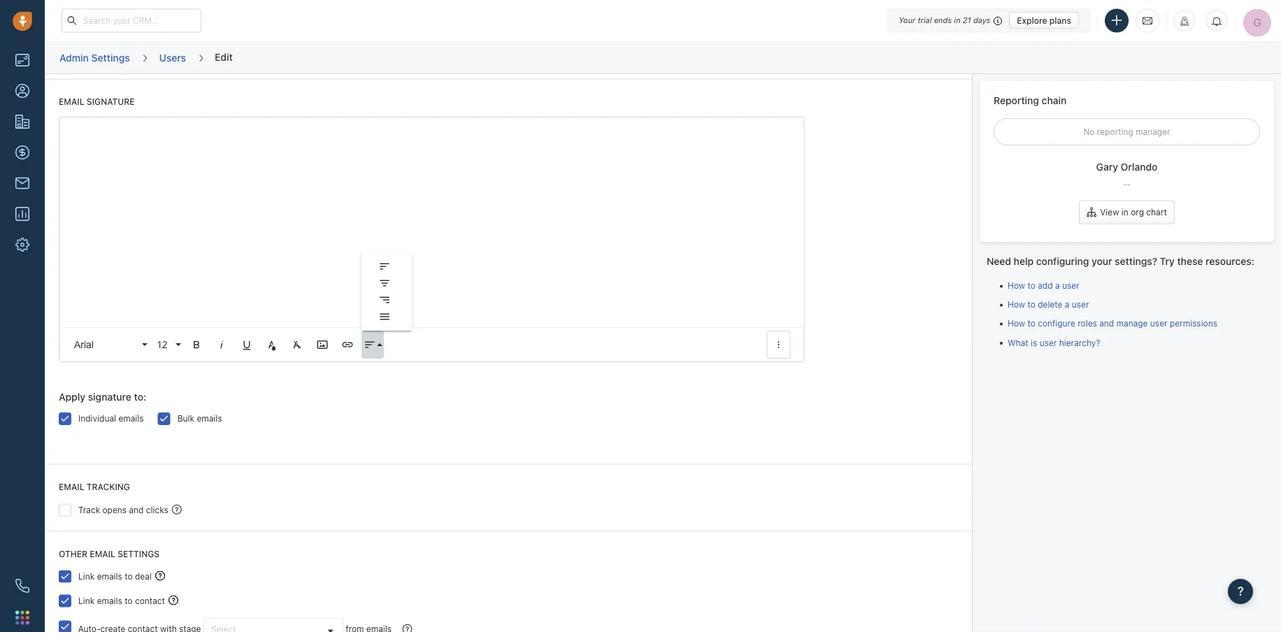 Task type: vqa. For each thing, say whether or not it's contained in the screenshot.
ACME INC (SAMPLE) link
no



Task type: locate. For each thing, give the bounding box(es) containing it.
0 vertical spatial a
[[1056, 281, 1060, 291]]

align justify image
[[378, 311, 391, 324]]

hierarchy?
[[1060, 338, 1101, 348]]

plans
[[1050, 15, 1072, 25]]

2 email from the top
[[59, 483, 84, 493]]

to left add
[[1028, 281, 1036, 291]]

explore plans
[[1017, 15, 1072, 25]]

apply signature to:
[[59, 392, 146, 403]]

1 horizontal spatial and
[[1100, 319, 1115, 329]]

reporting
[[994, 94, 1040, 106]]

how down how to add a user link
[[1008, 300, 1026, 310]]

1 vertical spatial how
[[1008, 300, 1026, 310]]

to up is
[[1028, 319, 1036, 329]]

1 vertical spatial link
[[78, 596, 95, 606]]

view in org chart
[[1101, 207, 1167, 217]]

-
[[1123, 179, 1127, 189], [1127, 179, 1131, 189]]

1 vertical spatial and
[[129, 505, 144, 515]]

ends
[[934, 16, 952, 25]]

emails down link emails to deal
[[97, 596, 122, 606]]

0 vertical spatial how
[[1008, 281, 1026, 291]]

orlando
[[1121, 161, 1158, 173]]

manager
[[1136, 127, 1171, 137]]

in left the 21
[[955, 16, 961, 25]]

what's new image
[[1180, 16, 1190, 26]]

in
[[955, 16, 961, 25], [1122, 207, 1129, 217]]

freshworks switcher image
[[15, 611, 29, 625]]

user
[[1063, 281, 1080, 291], [1072, 300, 1090, 310], [1151, 319, 1168, 329], [1040, 338, 1057, 348]]

and
[[1100, 319, 1115, 329], [129, 505, 144, 515]]

email for email signature
[[59, 97, 84, 107]]

how for how to configure roles and manage user permissions
[[1008, 319, 1026, 329]]

how
[[1008, 281, 1026, 291], [1008, 300, 1026, 310], [1008, 319, 1026, 329]]

link for link emails to deal
[[78, 572, 95, 582]]

0 vertical spatial in
[[955, 16, 961, 25]]

apply
[[59, 392, 85, 403]]

track opens and clicks
[[78, 505, 168, 515]]

emails right bulk
[[197, 414, 222, 424]]

to for configure
[[1028, 319, 1036, 329]]

and right roles
[[1100, 319, 1115, 329]]

add
[[1038, 281, 1053, 291]]

1 vertical spatial a
[[1065, 300, 1070, 310]]

days
[[974, 16, 991, 25]]

email
[[59, 97, 84, 107], [59, 483, 84, 493]]

1 vertical spatial email
[[59, 483, 84, 493]]

align center image
[[378, 278, 391, 290]]

email up track
[[59, 483, 84, 493]]

edit
[[215, 51, 233, 62]]

application
[[59, 117, 805, 363]]

3 how from the top
[[1008, 319, 1026, 329]]

link
[[78, 572, 95, 582], [78, 596, 95, 606]]

emails for link emails to contact
[[97, 596, 122, 606]]

your
[[1092, 255, 1113, 267]]

users link
[[159, 47, 187, 69]]

to left delete
[[1028, 300, 1036, 310]]

your trial ends in 21 days
[[899, 16, 991, 25]]

0 horizontal spatial in
[[955, 16, 961, 25]]

try
[[1160, 255, 1175, 267]]

how to configure roles and manage user permissions link
[[1008, 319, 1218, 329]]

other
[[59, 549, 88, 559]]

in left org
[[1122, 207, 1129, 217]]

gary
[[1097, 161, 1119, 173]]

deal
[[135, 572, 152, 582]]

admin
[[59, 52, 89, 63]]

what is user hierarchy?
[[1008, 338, 1101, 348]]

how down help
[[1008, 281, 1026, 291]]

and left clicks
[[129, 505, 144, 515]]

emails for link emails to deal
[[97, 572, 122, 582]]

user right manage on the right bottom of page
[[1151, 319, 1168, 329]]

0 vertical spatial email
[[59, 97, 84, 107]]

2 vertical spatial how
[[1008, 319, 1026, 329]]

a
[[1056, 281, 1060, 291], [1065, 300, 1070, 310]]

emails
[[119, 414, 144, 424], [197, 414, 222, 424], [97, 572, 122, 582], [97, 596, 122, 606]]

1 link from the top
[[78, 572, 95, 582]]

to
[[1028, 281, 1036, 291], [1028, 300, 1036, 310], [1028, 319, 1036, 329], [125, 572, 133, 582], [125, 596, 133, 606]]

1 how from the top
[[1008, 281, 1026, 291]]

emails for individual emails
[[119, 414, 144, 424]]

a right add
[[1056, 281, 1060, 291]]

how up what
[[1008, 319, 1026, 329]]

email left the signature
[[59, 97, 84, 107]]

email signature
[[59, 97, 135, 107]]

emails down the to:
[[119, 414, 144, 424]]

contact
[[135, 596, 165, 606]]

0 horizontal spatial a
[[1056, 281, 1060, 291]]

click to learn how to link emails to contacts image
[[169, 596, 178, 606]]

1 horizontal spatial in
[[1122, 207, 1129, 217]]

link down link emails to deal
[[78, 596, 95, 606]]

1 horizontal spatial a
[[1065, 300, 1070, 310]]

0 horizontal spatial and
[[129, 505, 144, 515]]

21
[[963, 16, 972, 25]]

admin settings
[[59, 52, 130, 63]]

a right delete
[[1065, 300, 1070, 310]]

view in org chart button
[[1080, 200, 1175, 224]]

1 vertical spatial in
[[1122, 207, 1129, 217]]

link down other
[[78, 572, 95, 582]]

individual emails
[[78, 414, 144, 424]]

click to learn how to link conversations to deals image
[[155, 571, 165, 581]]

send email image
[[1143, 15, 1153, 26]]

permissions
[[1170, 319, 1218, 329]]

2 link from the top
[[78, 596, 95, 606]]

to for delete
[[1028, 300, 1036, 310]]

individual
[[78, 414, 116, 424]]

delete
[[1038, 300, 1063, 310]]

1 email from the top
[[59, 97, 84, 107]]

what
[[1008, 338, 1029, 348]]

users
[[159, 52, 186, 63]]

2 how from the top
[[1008, 300, 1026, 310]]

0 vertical spatial link
[[78, 572, 95, 582]]

clicks
[[146, 505, 168, 515]]

align left image
[[378, 261, 391, 273]]

12 button
[[152, 331, 183, 359]]

to for add
[[1028, 281, 1036, 291]]

track
[[78, 505, 100, 515]]

how for how to delete a user
[[1008, 300, 1026, 310]]

emails down other email settings
[[97, 572, 122, 582]]

signature
[[88, 392, 131, 403]]

emails for bulk emails
[[197, 414, 222, 424]]



Task type: describe. For each thing, give the bounding box(es) containing it.
explore plans link
[[1010, 12, 1080, 29]]

view
[[1101, 207, 1120, 217]]

reporting
[[1098, 127, 1134, 137]]

Search your CRM... text field
[[62, 9, 201, 33]]

gary orlando --
[[1097, 161, 1158, 189]]

align right image
[[378, 294, 391, 307]]

chain
[[1042, 94, 1067, 106]]

settings?
[[1115, 255, 1158, 267]]

phone image
[[15, 579, 29, 593]]

how to add a user link
[[1008, 281, 1080, 291]]

application containing arial
[[59, 117, 805, 363]]

configuring
[[1037, 255, 1090, 267]]

user up roles
[[1072, 300, 1090, 310]]

org
[[1131, 207, 1145, 217]]

is
[[1031, 338, 1038, 348]]

signature
[[87, 97, 135, 107]]

email for email tracking
[[59, 483, 84, 493]]

settings
[[91, 52, 130, 63]]

these
[[1178, 255, 1204, 267]]

arial
[[74, 340, 94, 351]]

user right add
[[1063, 281, 1080, 291]]

link emails to contact
[[78, 596, 165, 606]]

settings
[[118, 549, 160, 559]]

arial button
[[69, 331, 149, 359]]

opens
[[103, 505, 127, 515]]

12
[[157, 340, 168, 351]]

configure
[[1038, 319, 1076, 329]]

bulk emails
[[177, 414, 222, 424]]

bulk
[[177, 414, 195, 424]]

roles
[[1078, 319, 1098, 329]]

how for how to add a user
[[1008, 281, 1026, 291]]

resources:
[[1206, 255, 1255, 267]]

no reporting manager
[[1084, 127, 1171, 137]]

to left 'deal'
[[125, 572, 133, 582]]

1 - from the left
[[1123, 179, 1127, 189]]

to left contact
[[125, 596, 133, 606]]

need
[[987, 255, 1012, 267]]

help
[[1014, 255, 1034, 267]]

link for link emails to contact
[[78, 596, 95, 606]]

email tracking
[[59, 483, 130, 493]]

tracking
[[87, 483, 130, 493]]

how to add a user
[[1008, 281, 1080, 291]]

manage
[[1117, 319, 1148, 329]]

phone element
[[8, 572, 36, 600]]

user right is
[[1040, 338, 1057, 348]]

email
[[90, 549, 115, 559]]

how to configure roles and manage user permissions
[[1008, 319, 1218, 329]]

0 vertical spatial and
[[1100, 319, 1115, 329]]

explore
[[1017, 15, 1048, 25]]

in inside button
[[1122, 207, 1129, 217]]

to:
[[134, 392, 146, 403]]

need help configuring your settings? try these resources:
[[987, 255, 1255, 267]]

no
[[1084, 127, 1095, 137]]

trial
[[918, 16, 932, 25]]

chart
[[1147, 207, 1167, 217]]

2 - from the left
[[1127, 179, 1131, 189]]

reporting chain
[[994, 94, 1067, 106]]

question circled image
[[172, 504, 182, 516]]

other email settings
[[59, 549, 160, 559]]

your
[[899, 16, 916, 25]]

how to delete a user link
[[1008, 300, 1090, 310]]

how to delete a user
[[1008, 300, 1090, 310]]

question circled image
[[403, 624, 412, 632]]

more misc image
[[773, 339, 785, 352]]

a for add
[[1056, 281, 1060, 291]]

admin settings link
[[59, 47, 131, 69]]

what is user hierarchy? link
[[1008, 338, 1101, 348]]

link emails to deal
[[78, 572, 152, 582]]

a for delete
[[1065, 300, 1070, 310]]



